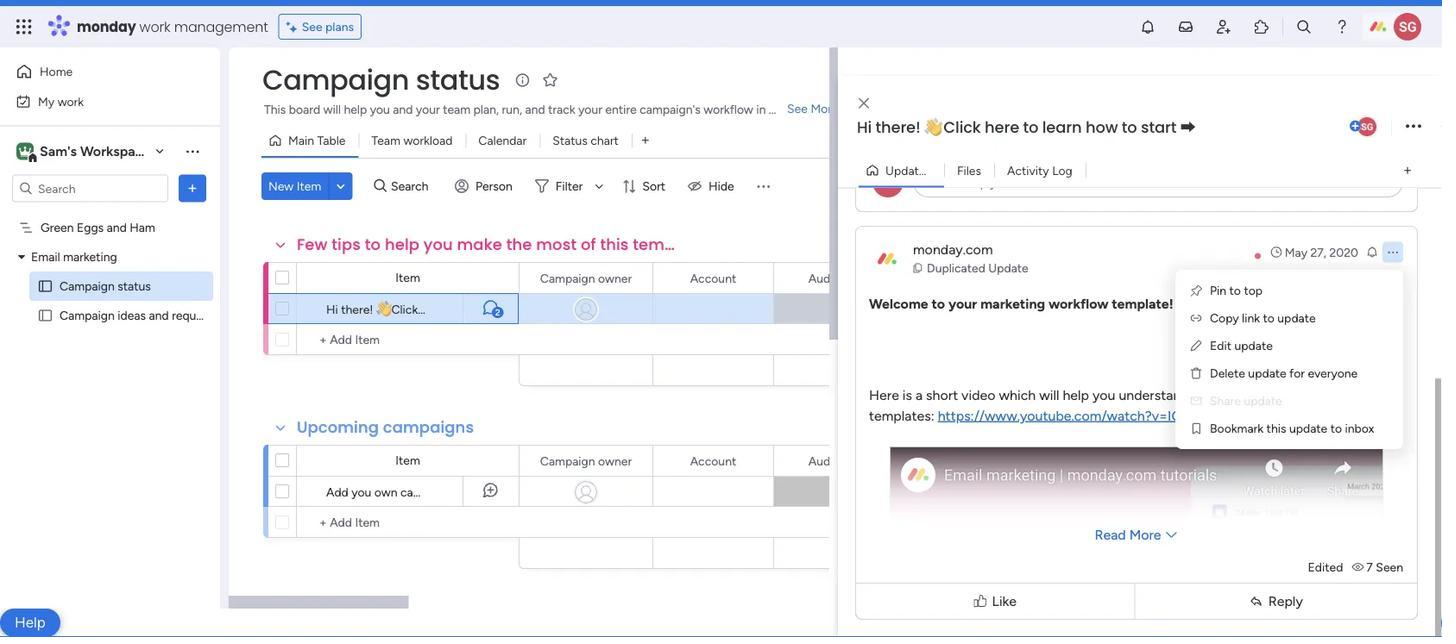Task type: locate. For each thing, give the bounding box(es) containing it.
caret down image
[[18, 251, 25, 263]]

this inside field
[[600, 234, 629, 256]]

None field
[[804, 269, 864, 288], [804, 452, 864, 471], [804, 269, 864, 288], [804, 452, 864, 471]]

0 vertical spatial learn
[[1043, 117, 1082, 139]]

1 horizontal spatial 👋
[[925, 117, 940, 139]]

0 vertical spatial there!
[[876, 117, 921, 139]]

owner for few tips to help you make the most of this template :)
[[598, 271, 632, 286]]

2 down few tips to help you make the most of this template :) field
[[495, 308, 500, 318]]

1 horizontal spatial hi there! 👋  click here to learn how to start ➡️
[[857, 117, 1196, 139]]

new item button
[[262, 173, 328, 200]]

share update image
[[1190, 395, 1203, 408]]

status up ideas
[[118, 279, 151, 294]]

workspace options image
[[184, 143, 201, 160]]

home
[[40, 64, 73, 79]]

update down share update menu item
[[1290, 422, 1328, 436]]

show board description image
[[512, 72, 533, 89]]

update down link
[[1235, 339, 1273, 353]]

campaign status
[[262, 61, 500, 99], [60, 279, 151, 294]]

/
[[934, 163, 939, 178]]

workspace selection element
[[16, 141, 152, 164]]

public board image for campaign status
[[37, 278, 54, 295]]

upcoming campaigns
[[297, 417, 474, 439]]

and
[[393, 102, 413, 117], [525, 102, 545, 117], [107, 221, 127, 235], [149, 309, 169, 323]]

menu image
[[755, 178, 772, 195]]

1 campaign owner field from the top
[[536, 269, 636, 288]]

campaign
[[401, 485, 453, 500]]

hi there! 👋  click here to learn how to start ➡️ up activity
[[857, 117, 1196, 139]]

copy link to update image
[[1190, 312, 1203, 325]]

monday
[[77, 17, 136, 36]]

➡️ inside field
[[1181, 117, 1196, 139]]

campaign
[[262, 61, 409, 99], [540, 271, 595, 286], [60, 279, 115, 294], [60, 309, 115, 323], [540, 454, 595, 469]]

work for monday
[[139, 17, 171, 36]]

learn down make
[[462, 302, 489, 317]]

Hi there! 👋  Click here to learn how to start ➡️ field
[[853, 117, 1347, 139]]

edit update image
[[1190, 339, 1203, 353]]

item for upcoming
[[396, 454, 420, 468]]

item
[[297, 179, 321, 194], [396, 271, 420, 285], [396, 454, 420, 468]]

1 horizontal spatial start
[[1141, 117, 1177, 139]]

2 vertical spatial help
[[1063, 387, 1089, 404]]

0 horizontal spatial there!
[[341, 302, 373, 317]]

main table
[[288, 133, 346, 148]]

0 vertical spatial campaign owner field
[[536, 269, 636, 288]]

campaign's
[[640, 102, 701, 117]]

bookmark this update to inbox image
[[1190, 422, 1203, 436]]

person
[[476, 179, 513, 194]]

1 vertical spatial 2
[[495, 308, 500, 318]]

1 vertical spatial public board image
[[37, 308, 54, 324]]

this right of
[[600, 234, 629, 256]]

1 horizontal spatial hi
[[857, 117, 872, 139]]

options image up add view image
[[1406, 115, 1422, 139]]

1 horizontal spatial click
[[944, 117, 981, 139]]

here left the 2 button
[[421, 302, 445, 317]]

0 horizontal spatial learn
[[462, 302, 489, 317]]

you left understand
[[1093, 387, 1116, 404]]

add
[[326, 485, 349, 500]]

0 horizontal spatial see
[[302, 19, 323, 34]]

status
[[553, 133, 588, 148]]

work right monday
[[139, 17, 171, 36]]

1 horizontal spatial ➡️
[[1181, 117, 1196, 139]]

for
[[1290, 366, 1305, 381]]

0 vertical spatial + add item text field
[[306, 330, 511, 350]]

0 horizontal spatial more
[[811, 101, 839, 116]]

with
[[1272, 387, 1299, 404]]

update
[[989, 261, 1029, 276]]

run,
[[502, 102, 522, 117]]

work left with
[[1239, 387, 1269, 404]]

the
[[506, 234, 532, 256]]

which
[[999, 387, 1036, 404]]

0 horizontal spatial campaign status
[[60, 279, 151, 294]]

campaign status up team
[[262, 61, 500, 99]]

account for second 'account' field from the bottom
[[690, 271, 737, 286]]

campaign owner field for upcoming campaigns
[[536, 452, 636, 471]]

1 vertical spatial + add item text field
[[306, 513, 440, 533]]

see more link
[[786, 100, 841, 117]]

workflow
[[704, 102, 754, 117], [1049, 296, 1109, 312]]

top
[[1244, 284, 1263, 298]]

sam's workspace
[[40, 143, 150, 160]]

27,
[[1311, 245, 1327, 260]]

0 horizontal spatial start
[[532, 302, 557, 317]]

Search field
[[387, 174, 439, 199]]

more right read
[[1130, 527, 1162, 543]]

1 vertical spatial there!
[[341, 302, 373, 317]]

1 vertical spatial owner
[[598, 454, 632, 469]]

0 horizontal spatial here
[[421, 302, 445, 317]]

0 vertical spatial see
[[302, 19, 323, 34]]

bookmark
[[1210, 422, 1264, 436]]

this
[[600, 234, 629, 256], [1267, 422, 1287, 436]]

see more
[[787, 101, 839, 116]]

2 horizontal spatial help
[[1063, 387, 1089, 404]]

hi down close image
[[857, 117, 872, 139]]

1 vertical spatial will
[[1040, 387, 1060, 404]]

2 campaign owner field from the top
[[536, 452, 636, 471]]

1 vertical spatial item
[[396, 271, 420, 285]]

activity log
[[1007, 163, 1073, 178]]

how inside field
[[1086, 117, 1118, 139]]

👋
[[925, 117, 940, 139], [376, 302, 388, 317]]

you
[[370, 102, 390, 117], [424, 234, 453, 256], [1093, 387, 1116, 404], [352, 485, 372, 500]]

0 vertical spatial item
[[297, 179, 321, 194]]

1 horizontal spatial marketing
[[981, 296, 1045, 312]]

0 vertical spatial 👋
[[925, 117, 940, 139]]

1 vertical spatial campaign owner
[[540, 454, 632, 469]]

of
[[581, 234, 596, 256]]

welcome to your marketing workflow template! 🎉
[[869, 296, 1191, 312]]

update right link
[[1278, 311, 1316, 326]]

this board will help you and your team plan, run, and track your entire campaign's workflow in one workspace.
[[264, 102, 853, 117]]

1 vertical spatial account field
[[686, 452, 741, 471]]

workflow left the "template!"
[[1049, 296, 1109, 312]]

v2 seen image
[[1352, 561, 1367, 575]]

2 horizontal spatial work
[[1239, 387, 1269, 404]]

1 vertical spatial help
[[385, 234, 420, 256]]

workspace image
[[16, 142, 34, 161], [19, 142, 31, 161]]

1 vertical spatial work
[[58, 94, 84, 109]]

2 vertical spatial item
[[396, 454, 420, 468]]

options image down workspace options icon
[[184, 180, 201, 197]]

hi there! 👋  click here to learn how to start ➡️ down make
[[326, 302, 572, 317]]

work right my
[[58, 94, 84, 109]]

see inside button
[[302, 19, 323, 34]]

option
[[0, 212, 220, 216]]

add view image
[[642, 134, 649, 147]]

1 horizontal spatial see
[[787, 101, 808, 116]]

workflow left the "in"
[[704, 102, 754, 117]]

will inside here is a short video which will help you understand how to work with these templates:
[[1040, 387, 1060, 404]]

hi there! 👋  click here to learn how to start ➡️
[[857, 117, 1196, 139], [326, 302, 572, 317]]

update
[[1278, 311, 1316, 326], [1235, 339, 1273, 353], [1249, 366, 1287, 381], [1244, 394, 1283, 409], [1290, 422, 1328, 436]]

you inside field
[[424, 234, 453, 256]]

more for read more
[[1130, 527, 1162, 543]]

1 vertical spatial here
[[421, 302, 445, 317]]

0 horizontal spatial your
[[416, 102, 440, 117]]

0 vertical spatial campaign owner
[[540, 271, 632, 286]]

7
[[1367, 561, 1373, 575]]

you inside here is a short video which will help you understand how to work with these templates:
[[1093, 387, 1116, 404]]

hi down tips
[[326, 302, 338, 317]]

main table button
[[262, 127, 359, 155]]

1 vertical spatial 👋
[[376, 302, 388, 317]]

0 vertical spatial work
[[139, 17, 171, 36]]

you left make
[[424, 234, 453, 256]]

2 campaign owner from the top
[[540, 454, 632, 469]]

0 horizontal spatial how
[[492, 302, 515, 317]]

2 workspace image from the left
[[19, 142, 31, 161]]

👋 inside field
[[925, 117, 940, 139]]

add you own campaign
[[326, 485, 453, 500]]

0 vertical spatial click
[[944, 117, 981, 139]]

upcoming
[[297, 417, 379, 439]]

sam's
[[40, 143, 77, 160]]

0 horizontal spatial this
[[600, 234, 629, 256]]

learn
[[1043, 117, 1082, 139], [462, 302, 489, 317]]

2 public board image from the top
[[37, 308, 54, 324]]

see
[[302, 19, 323, 34], [787, 101, 808, 116]]

there! down tips
[[341, 302, 373, 317]]

monday.com
[[913, 241, 993, 258]]

edit
[[1210, 339, 1232, 353]]

see left the plans
[[302, 19, 323, 34]]

1 horizontal spatial will
[[1040, 387, 1060, 404]]

2 horizontal spatial how
[[1193, 387, 1219, 404]]

1 horizontal spatial 2
[[942, 163, 949, 178]]

home button
[[10, 58, 186, 85]]

help inside few tips to help you make the most of this template :) field
[[385, 234, 420, 256]]

this down share update menu item
[[1267, 422, 1287, 436]]

2 vertical spatial how
[[1193, 387, 1219, 404]]

options image
[[1386, 246, 1400, 259]]

update down delete update for everyone
[[1244, 394, 1283, 409]]

to inside here is a short video which will help you understand how to work with these templates:
[[1222, 387, 1236, 404]]

account
[[690, 271, 737, 286], [690, 454, 737, 469]]

0 horizontal spatial 2
[[495, 308, 500, 318]]

update inside share update menu item
[[1244, 394, 1283, 409]]

log
[[1052, 163, 1073, 178]]

more inside button
[[1130, 527, 1162, 543]]

0 vertical spatial start
[[1141, 117, 1177, 139]]

click inside field
[[944, 117, 981, 139]]

marketing down update
[[981, 296, 1045, 312]]

1 horizontal spatial this
[[1267, 422, 1287, 436]]

2 + add item text field from the top
[[306, 513, 440, 533]]

share update menu item
[[1190, 391, 1390, 412]]

to
[[1023, 117, 1039, 139], [1122, 117, 1137, 139], [365, 234, 381, 256], [1230, 284, 1241, 298], [932, 296, 945, 312], [448, 302, 459, 317], [518, 302, 529, 317], [1263, 311, 1275, 326], [1222, 387, 1236, 404], [1331, 422, 1342, 436]]

1 horizontal spatial work
[[139, 17, 171, 36]]

1 horizontal spatial help
[[385, 234, 420, 256]]

options image
[[1406, 115, 1422, 139], [184, 180, 201, 197]]

0 vertical spatial more
[[811, 101, 839, 116]]

0 horizontal spatial status
[[118, 279, 151, 294]]

0 vertical spatial help
[[344, 102, 367, 117]]

board
[[289, 102, 320, 117]]

0 horizontal spatial work
[[58, 94, 84, 109]]

campaign owner for upcoming campaigns
[[540, 454, 632, 469]]

1 vertical spatial see
[[787, 101, 808, 116]]

1 vertical spatial more
[[1130, 527, 1162, 543]]

1 owner from the top
[[598, 271, 632, 286]]

1 horizontal spatial here
[[985, 117, 1020, 139]]

2 button
[[463, 294, 519, 325]]

1 public board image from the top
[[37, 278, 54, 295]]

Upcoming campaigns field
[[293, 417, 478, 439]]

your right track
[[578, 102, 602, 117]]

1 vertical spatial campaign status
[[60, 279, 151, 294]]

Campaign owner field
[[536, 269, 636, 288], [536, 452, 636, 471]]

link
[[1242, 311, 1260, 326]]

will
[[323, 102, 341, 117], [1040, 387, 1060, 404]]

there! up updates / 2 button
[[876, 117, 921, 139]]

will right which
[[1040, 387, 1060, 404]]

1 vertical spatial hi there! 👋  click here to learn how to start ➡️
[[326, 302, 572, 317]]

team workload button
[[359, 127, 466, 155]]

2 right /
[[942, 163, 949, 178]]

0 vertical spatial this
[[600, 234, 629, 256]]

2 inside button
[[942, 163, 949, 178]]

filter
[[556, 179, 583, 194]]

start
[[1141, 117, 1177, 139], [532, 302, 557, 317]]

status
[[416, 61, 500, 99], [118, 279, 151, 294]]

files button
[[944, 157, 994, 184]]

1 account from the top
[[690, 271, 737, 286]]

work inside button
[[58, 94, 84, 109]]

0 vertical spatial workflow
[[704, 102, 754, 117]]

list box
[[0, 210, 220, 564]]

1 vertical spatial campaign owner field
[[536, 452, 636, 471]]

Account field
[[686, 269, 741, 288], [686, 452, 741, 471]]

here up activity
[[985, 117, 1020, 139]]

click left the 2 button
[[391, 302, 418, 317]]

0 vertical spatial how
[[1086, 117, 1118, 139]]

activity log button
[[994, 157, 1086, 184]]

0 vertical spatial here
[[985, 117, 1020, 139]]

here
[[869, 387, 899, 404]]

1 horizontal spatial learn
[[1043, 117, 1082, 139]]

campaign status up ideas
[[60, 279, 151, 294]]

2 account field from the top
[[686, 452, 741, 471]]

learn up log
[[1043, 117, 1082, 139]]

learn inside field
[[1043, 117, 1082, 139]]

see right the "in"
[[787, 101, 808, 116]]

0 vertical spatial hi there! 👋  click here to learn how to start ➡️
[[857, 117, 1196, 139]]

your left team
[[416, 102, 440, 117]]

2 inside button
[[495, 308, 500, 318]]

list box containing green eggs and ham
[[0, 210, 220, 564]]

1 horizontal spatial options image
[[1406, 115, 1422, 139]]

more
[[811, 101, 839, 116], [1130, 527, 1162, 543]]

0 horizontal spatial hi there! 👋  click here to learn how to start ➡️
[[326, 302, 572, 317]]

invite members image
[[1215, 18, 1233, 35]]

help down campaign status field
[[344, 102, 367, 117]]

person button
[[448, 173, 523, 200]]

2 account from the top
[[690, 454, 737, 469]]

1 vertical spatial account
[[690, 454, 737, 469]]

there! inside field
[[876, 117, 921, 139]]

marketing
[[63, 250, 117, 265], [981, 296, 1045, 312]]

update up with
[[1249, 366, 1287, 381]]

help right tips
[[385, 234, 420, 256]]

more left close image
[[811, 101, 839, 116]]

read
[[1095, 527, 1126, 543]]

work
[[139, 17, 171, 36], [58, 94, 84, 109], [1239, 387, 1269, 404]]

your down duplicated
[[949, 296, 977, 312]]

0 vertical spatial owner
[[598, 271, 632, 286]]

+ Add Item text field
[[306, 330, 511, 350], [306, 513, 440, 533]]

account for second 'account' field
[[690, 454, 737, 469]]

pin to top
[[1210, 284, 1263, 298]]

2 vertical spatial work
[[1239, 387, 1269, 404]]

1 vertical spatial ➡️
[[560, 302, 572, 317]]

angle down image
[[337, 180, 345, 193]]

1 vertical spatial status
[[118, 279, 151, 294]]

0 horizontal spatial help
[[344, 102, 367, 117]]

1 vertical spatial this
[[1267, 422, 1287, 436]]

2 owner from the top
[[598, 454, 632, 469]]

1 campaign owner from the top
[[540, 271, 632, 286]]

help for to
[[385, 234, 420, 256]]

will right board
[[323, 102, 341, 117]]

files
[[957, 163, 982, 178]]

1 horizontal spatial campaign status
[[262, 61, 500, 99]]

start inside field
[[1141, 117, 1177, 139]]

0 vertical spatial status
[[416, 61, 500, 99]]

1 account field from the top
[[686, 269, 741, 288]]

public board image
[[37, 278, 54, 295], [37, 308, 54, 324]]

help right which
[[1063, 387, 1089, 404]]

1 vertical spatial workflow
[[1049, 296, 1109, 312]]

Campaign status field
[[258, 61, 504, 99]]

updates / 2 button
[[859, 157, 949, 184]]

0 vertical spatial hi
[[857, 117, 872, 139]]

1 vertical spatial learn
[[462, 302, 489, 317]]

delete update for everyone image
[[1190, 367, 1203, 381]]

see for see plans
[[302, 19, 323, 34]]

work inside here is a short video which will help you understand how to work with these templates:
[[1239, 387, 1269, 404]]

1 horizontal spatial there!
[[876, 117, 921, 139]]

status up team
[[416, 61, 500, 99]]

1 vertical spatial click
[[391, 302, 418, 317]]

update for share update
[[1244, 394, 1283, 409]]

marketing down eggs
[[63, 250, 117, 265]]

help image
[[1334, 18, 1351, 35]]

click up files button
[[944, 117, 981, 139]]

0 vertical spatial will
[[323, 102, 341, 117]]



Task type: vqa. For each thing, say whether or not it's contained in the screenshot.
Automate
no



Task type: describe. For each thing, give the bounding box(es) containing it.
:)
[[710, 234, 722, 256]]

read more
[[1095, 527, 1162, 543]]

here is a short video which will help you understand how to work with these templates:
[[869, 387, 1337, 424]]

hi inside hi there! 👋  click here to learn how to start ➡️ field
[[857, 117, 872, 139]]

activity
[[1007, 163, 1049, 178]]

item inside button
[[297, 179, 321, 194]]

workload
[[404, 133, 453, 148]]

1 vertical spatial how
[[492, 302, 515, 317]]

most
[[536, 234, 577, 256]]

0 horizontal spatial workflow
[[704, 102, 754, 117]]

campaign for campaign status field
[[262, 61, 409, 99]]

campaigns
[[383, 417, 474, 439]]

one
[[769, 102, 789, 117]]

read more button
[[856, 518, 1417, 552]]

edit update
[[1210, 339, 1273, 353]]

sam's workspace button
[[12, 137, 172, 166]]

campaign owner field for few tips to help you make the most of this template :)
[[536, 269, 636, 288]]

update for edit update
[[1235, 339, 1273, 353]]

help inside here is a short video which will help you understand how to work with these templates:
[[1063, 387, 1089, 404]]

status inside list box
[[118, 279, 151, 294]]

1 workspace image from the left
[[16, 142, 34, 161]]

item for few
[[396, 271, 420, 285]]

management
[[174, 17, 268, 36]]

1 horizontal spatial status
[[416, 61, 500, 99]]

team workload
[[372, 133, 453, 148]]

add view image
[[1404, 164, 1411, 177]]

1 vertical spatial start
[[532, 302, 557, 317]]

search everything image
[[1296, 18, 1313, 35]]

and left ham
[[107, 221, 127, 235]]

reminder image
[[1366, 245, 1379, 259]]

plan,
[[474, 102, 499, 117]]

1 horizontal spatial your
[[578, 102, 602, 117]]

see plans
[[302, 19, 354, 34]]

you down campaign status field
[[370, 102, 390, 117]]

requests
[[172, 309, 219, 323]]

pin to top image
[[1190, 284, 1203, 298]]

a
[[916, 387, 923, 404]]

2020
[[1330, 245, 1359, 260]]

duplicated update
[[927, 261, 1029, 276]]

update for delete update for everyone
[[1249, 366, 1287, 381]]

welcome
[[869, 296, 929, 312]]

sam green image
[[1394, 13, 1422, 41]]

calendar
[[479, 133, 527, 148]]

2 horizontal spatial your
[[949, 296, 977, 312]]

team
[[443, 102, 471, 117]]

0 horizontal spatial options image
[[184, 180, 201, 197]]

campaign for few tips to help you make the most of this template :)'s campaign owner field
[[540, 271, 595, 286]]

sam green image
[[1356, 116, 1379, 138]]

0 horizontal spatial click
[[391, 302, 418, 317]]

0 horizontal spatial marketing
[[63, 250, 117, 265]]

workspace.
[[792, 102, 853, 117]]

entire
[[605, 102, 637, 117]]

reply button
[[1139, 588, 1414, 616]]

close image
[[859, 97, 869, 110]]

workspace
[[80, 143, 150, 160]]

plans
[[325, 19, 354, 34]]

may
[[1285, 245, 1308, 260]]

this
[[264, 102, 286, 117]]

status chart button
[[540, 127, 632, 155]]

and right run,
[[525, 102, 545, 117]]

0 horizontal spatial ➡️
[[560, 302, 572, 317]]

1 horizontal spatial workflow
[[1049, 296, 1109, 312]]

templates:
[[869, 408, 935, 424]]

hi there! 👋  click here to learn how to start ➡️ inside field
[[857, 117, 1196, 139]]

apps image
[[1253, 18, 1271, 35]]

updates
[[886, 163, 931, 178]]

campaign for campaign owner field associated with upcoming campaigns
[[540, 454, 595, 469]]

team
[[372, 133, 401, 148]]

help button
[[0, 609, 60, 638]]

dapulse addbtn image
[[1350, 121, 1361, 132]]

is
[[903, 387, 912, 404]]

inbox image
[[1177, 18, 1195, 35]]

select product image
[[16, 18, 33, 35]]

help for will
[[344, 102, 367, 117]]

notifications image
[[1139, 18, 1157, 35]]

help
[[15, 615, 46, 632]]

dapulse drag 2 image
[[841, 338, 846, 357]]

monday work management
[[77, 17, 268, 36]]

filter button
[[528, 173, 610, 200]]

you right add
[[352, 485, 372, 500]]

public board image for campaign ideas and requests
[[37, 308, 54, 324]]

here inside field
[[985, 117, 1020, 139]]

0 vertical spatial campaign status
[[262, 61, 500, 99]]

0 vertical spatial options image
[[1406, 115, 1422, 139]]

table
[[317, 133, 346, 148]]

short
[[926, 387, 958, 404]]

like
[[992, 594, 1017, 610]]

everyone
[[1308, 366, 1358, 381]]

new
[[268, 179, 294, 194]]

how inside here is a short video which will help you understand how to work with these templates:
[[1193, 387, 1219, 404]]

add to favorites image
[[541, 71, 559, 88]]

green
[[41, 221, 74, 235]]

updates / 2
[[886, 163, 949, 178]]

1 + add item text field from the top
[[306, 330, 511, 350]]

track
[[548, 102, 575, 117]]

eggs
[[77, 221, 104, 235]]

campaign owner for few tips to help you make the most of this template :)
[[540, 271, 632, 286]]

0 horizontal spatial 👋
[[376, 302, 388, 317]]

campaign ideas and requests
[[60, 309, 219, 323]]

work for my
[[58, 94, 84, 109]]

see plans button
[[279, 14, 362, 40]]

1 vertical spatial hi
[[326, 302, 338, 317]]

share
[[1210, 394, 1241, 409]]

few
[[297, 234, 328, 256]]

0 horizontal spatial will
[[323, 102, 341, 117]]

understand
[[1119, 387, 1189, 404]]

ideas
[[118, 309, 146, 323]]

new item
[[268, 179, 321, 194]]

email marketing
[[31, 250, 117, 265]]

ham
[[130, 221, 155, 235]]

and up "team workload"
[[393, 102, 413, 117]]

more for see more
[[811, 101, 839, 116]]

calendar button
[[466, 127, 540, 155]]

seen
[[1376, 561, 1404, 575]]

arrow down image
[[589, 176, 610, 197]]

duplicated
[[927, 261, 986, 276]]

bookmark this update to inbox
[[1210, 422, 1375, 436]]

template
[[633, 234, 706, 256]]

pin
[[1210, 284, 1227, 298]]

Search in workspace field
[[36, 179, 144, 199]]

sort button
[[615, 173, 676, 200]]

delete
[[1210, 366, 1246, 381]]

make
[[457, 234, 502, 256]]

Few tips to help you make the most of this template :) field
[[293, 234, 722, 256]]

my
[[38, 94, 55, 109]]

video
[[962, 387, 996, 404]]

and right ideas
[[149, 309, 169, 323]]

owner for upcoming campaigns
[[598, 454, 632, 469]]

few tips to help you make the most of this template :)
[[297, 234, 722, 256]]

status chart
[[553, 133, 619, 148]]

inbox
[[1345, 422, 1375, 436]]

v2 search image
[[374, 177, 387, 196]]

email
[[31, 250, 60, 265]]

delete update for everyone
[[1210, 366, 1358, 381]]

see for see more
[[787, 101, 808, 116]]

chart
[[591, 133, 619, 148]]



